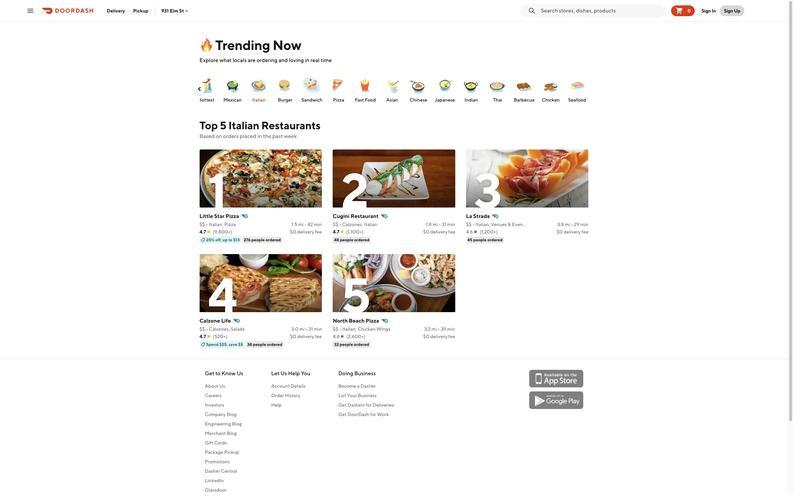 Task type: locate. For each thing, give the bounding box(es) containing it.
3.0 mi • 31 min
[[291, 327, 322, 332]]

engineering blog
[[205, 422, 242, 427]]

get down list
[[338, 403, 347, 408]]

spend $25, save $5
[[206, 342, 243, 347]]

• left 42
[[305, 222, 307, 227]]

people for cugini restaurant
[[340, 238, 353, 243]]

people right 45
[[473, 238, 487, 243]]

doordash
[[348, 412, 369, 418]]

&
[[508, 222, 511, 227]]

sign inside sign up "link"
[[724, 8, 733, 13]]

2 vertical spatial italian
[[364, 222, 378, 227]]

up
[[223, 238, 228, 243]]

people for north beach pizza
[[340, 342, 353, 347]]

little star pizza
[[199, 213, 239, 220]]

0 horizontal spatial pickup
[[133, 8, 148, 13]]

(9,800+)
[[213, 229, 232, 235]]

in left the
[[258, 133, 262, 140]]

4.6 up '32'
[[333, 334, 340, 340]]

• down cugini
[[339, 222, 341, 227]]

get left doordash
[[338, 412, 347, 418]]

1 vertical spatial italian
[[228, 119, 259, 132]]

mi right 1.5
[[298, 222, 304, 227]]

1 horizontal spatial pickup
[[224, 450, 239, 455]]

ordered for la strada
[[488, 238, 503, 243]]

delivery down 3.0 mi • 31 min
[[297, 334, 314, 340]]

min for cugini restaurant
[[447, 222, 455, 227]]

$$ • italian, venues & event spaces
[[466, 222, 541, 227]]

$​0 down 3.2
[[423, 334, 429, 340]]

min for calzone life
[[314, 327, 322, 332]]

for for dashers
[[366, 403, 372, 408]]

italian inside top 5 italian restaurants based on orders placed in the past week
[[228, 119, 259, 132]]

open menu image
[[26, 7, 34, 15]]

your
[[347, 393, 357, 399]]

0 vertical spatial italian
[[252, 97, 266, 103]]

us right let
[[281, 371, 287, 377]]

get doordash for work
[[338, 412, 389, 418]]

us right know
[[237, 371, 243, 377]]

italian, for strada
[[476, 222, 490, 227]]

1 vertical spatial for
[[370, 412, 376, 418]]

chicken down the beach
[[358, 327, 376, 332]]

2 vertical spatial get
[[338, 412, 347, 418]]

dasher up linkedin
[[205, 469, 220, 474]]

merchant blog link
[[205, 430, 243, 437]]

sign up
[[724, 8, 741, 13]]

$$ down cugini
[[333, 222, 338, 227]]

$25,
[[219, 342, 228, 347]]

$​0 delivery fee down 3.0 mi • 31 min
[[290, 334, 322, 340]]

fee down 3.2 mi • 39 min
[[448, 334, 455, 340]]

0 horizontal spatial us
[[219, 384, 225, 389]]

1 horizontal spatial 4.6
[[466, 229, 473, 235]]

glassdoor link
[[205, 487, 243, 494]]

1 vertical spatial blog
[[232, 422, 242, 427]]

blog up engineering blog link
[[227, 412, 237, 418]]

$$ down north
[[333, 327, 338, 332]]

$​0 for la strada
[[557, 229, 563, 235]]

mi right 3.0
[[299, 327, 305, 332]]

mi
[[298, 222, 304, 227], [433, 222, 438, 227], [565, 222, 570, 227], [299, 327, 305, 332], [432, 327, 437, 332]]

delivery down 3.8 mi • 29 min
[[564, 229, 581, 235]]

31 right 3.0
[[309, 327, 313, 332]]

0 vertical spatial for
[[366, 403, 372, 408]]

5
[[220, 119, 226, 132]]

1 sign from the left
[[702, 8, 711, 13]]

0 vertical spatial blog
[[227, 412, 237, 418]]

fee down the 1.8 mi • 31 min in the top right of the page
[[448, 229, 455, 235]]

$​0 down 3.8
[[557, 229, 563, 235]]

3.2 mi • 39 min
[[424, 327, 455, 332]]

ordered
[[266, 238, 281, 243], [354, 238, 370, 243], [488, 238, 503, 243], [267, 342, 282, 347], [354, 342, 369, 347]]

help link
[[271, 402, 310, 409]]

get for get to know us
[[205, 371, 214, 377]]

mi for cugini restaurant
[[433, 222, 438, 227]]

$​0 delivery fee down 1.5 mi • 42 min
[[290, 229, 322, 235]]

become a dasher
[[338, 384, 376, 389]]

min right 39
[[447, 327, 455, 332]]

$$ down calzone
[[199, 327, 205, 332]]

min right the 1.8
[[447, 222, 455, 227]]

blog for engineering blog
[[232, 422, 242, 427]]

0 vertical spatial 31
[[442, 222, 446, 227]]

burger
[[278, 97, 293, 103]]

about
[[205, 384, 219, 389]]

list your business link
[[338, 393, 394, 399]]

italian, up (2,600+)
[[342, 327, 357, 332]]

3.8 mi • 29 min
[[557, 222, 589, 227]]

38 people ordered
[[247, 342, 282, 347]]

1 horizontal spatial to
[[228, 238, 232, 243]]

sign inside 'sign in' link
[[702, 8, 711, 13]]

1 horizontal spatial sign
[[724, 8, 733, 13]]

spend
[[206, 342, 219, 347]]

$​0 down 1.5
[[290, 229, 296, 235]]

in left "real"
[[305, 57, 309, 64]]

sign in
[[702, 8, 716, 13]]

min for north beach pizza
[[447, 327, 455, 332]]

$​0 delivery fee down 3.2 mi • 39 min
[[423, 334, 455, 340]]

1 vertical spatial to
[[215, 371, 221, 377]]

$​0 delivery fee
[[290, 229, 322, 235], [423, 229, 455, 235], [557, 229, 589, 235], [290, 334, 322, 340], [423, 334, 455, 340]]

$​0 delivery fee down the 1.8 mi • 31 min in the top right of the page
[[423, 229, 455, 235]]

4.7 up the 48
[[333, 229, 339, 235]]

0 horizontal spatial chicken
[[358, 327, 376, 332]]

sign left the up
[[724, 8, 733, 13]]

mi for calzone life
[[299, 327, 305, 332]]

ordered down (1,200+)
[[488, 238, 503, 243]]

mi right the 1.8
[[433, 222, 438, 227]]

pickup left "931"
[[133, 8, 148, 13]]

pickup
[[133, 8, 148, 13], [224, 450, 239, 455]]

1 horizontal spatial chicken
[[542, 97, 560, 103]]

doing business
[[338, 371, 376, 377]]

for for doordash
[[370, 412, 376, 418]]

0 horizontal spatial dasher
[[205, 469, 220, 474]]

blog up the gift cards 'link'
[[227, 431, 237, 436]]

1 horizontal spatial italian,
[[342, 327, 357, 332]]

business up get dashers for deliveries link
[[358, 393, 377, 399]]

for down list your business link
[[366, 403, 372, 408]]

italian down restaurant
[[364, 222, 378, 227]]

1 horizontal spatial us
[[237, 371, 243, 377]]

0 vertical spatial pickup
[[133, 8, 148, 13]]

2 vertical spatial blog
[[227, 431, 237, 436]]

ordering
[[257, 57, 278, 64]]

delivery down the 1.8 mi • 31 min in the top right of the page
[[430, 229, 447, 235]]

a
[[357, 384, 360, 389]]

min right 42
[[314, 222, 322, 227]]

fast food
[[355, 97, 376, 103]]

0 horizontal spatial in
[[258, 133, 262, 140]]

us for let us help you
[[281, 371, 287, 377]]

order history
[[271, 393, 300, 399]]

1 horizontal spatial help
[[288, 371, 300, 377]]

engineering blog link
[[205, 421, 243, 428]]

to left know
[[215, 371, 221, 377]]

$​0 for little star pizza
[[290, 229, 296, 235]]

• left 39
[[438, 327, 440, 332]]

sign left the in
[[702, 8, 711, 13]]

0 vertical spatial to
[[228, 238, 232, 243]]

31 for cugini restaurant
[[442, 222, 446, 227]]

calzones, up (1,100+)
[[342, 222, 363, 227]]

1 vertical spatial calzones,
[[209, 327, 230, 332]]

past
[[272, 133, 283, 140]]

0 vertical spatial get
[[205, 371, 214, 377]]

ordered down (2,600+)
[[354, 342, 369, 347]]

min for la strada
[[581, 222, 589, 227]]

2 horizontal spatial us
[[281, 371, 287, 377]]

dasher up list your business link
[[361, 384, 376, 389]]

mi for north beach pizza
[[432, 327, 437, 332]]

chicken left seafood on the top right
[[542, 97, 560, 103]]

italian, down strada
[[476, 222, 490, 227]]

barbecue
[[514, 97, 535, 103]]

$$ • italian, chicken wings
[[333, 327, 390, 332]]

0 button
[[671, 5, 695, 16]]

0 horizontal spatial italian,
[[209, 222, 223, 227]]

0 horizontal spatial sign
[[702, 8, 711, 13]]

people right '32'
[[340, 342, 353, 347]]

4.7 down calzone
[[199, 334, 206, 340]]

people right the 48
[[340, 238, 353, 243]]

fee down 1.5 mi • 42 min
[[315, 229, 322, 235]]

in inside top 5 italian restaurants based on orders placed in the past week
[[258, 133, 262, 140]]

business up become a dasher "link"
[[354, 371, 376, 377]]

beach
[[349, 318, 365, 324]]

$​0 delivery fee for little star pizza
[[290, 229, 322, 235]]

delivery down 1.5 mi • 42 min
[[297, 229, 314, 235]]

1 horizontal spatial in
[[305, 57, 309, 64]]

delivery
[[107, 8, 125, 13]]

to right the up at the top left of the page
[[228, 238, 232, 243]]

help down order
[[271, 403, 282, 408]]

sign
[[702, 8, 711, 13], [724, 8, 733, 13]]

$$ for little
[[199, 222, 205, 227]]

north
[[333, 318, 348, 324]]

4.7 down little
[[199, 229, 206, 235]]

0 vertical spatial dasher
[[361, 384, 376, 389]]

account details
[[271, 384, 306, 389]]

event
[[512, 222, 525, 227]]

fee for la strada
[[582, 229, 589, 235]]

1 vertical spatial 4.6
[[333, 334, 340, 340]]

1 horizontal spatial calzones,
[[342, 222, 363, 227]]

list
[[338, 393, 346, 399]]

linkedin
[[205, 478, 224, 484]]

mi right 3.8
[[565, 222, 570, 227]]

us for about us
[[219, 384, 225, 389]]

1 vertical spatial pickup
[[224, 450, 239, 455]]

4.7
[[199, 229, 206, 235], [333, 229, 339, 235], [199, 334, 206, 340]]

us up careers link
[[219, 384, 225, 389]]

spaces
[[526, 222, 541, 227]]

0 vertical spatial 4.6
[[466, 229, 473, 235]]

1 horizontal spatial dasher
[[361, 384, 376, 389]]

1 vertical spatial get
[[338, 403, 347, 408]]

blog
[[227, 412, 237, 418], [232, 422, 242, 427], [227, 431, 237, 436]]

38
[[247, 342, 252, 347]]

ordered down (1,100+)
[[354, 238, 370, 243]]

get for get dashers for deliveries
[[338, 403, 347, 408]]

$$ down the la
[[466, 222, 472, 227]]

4.7 for little star pizza
[[199, 229, 206, 235]]

company blog link
[[205, 411, 243, 418]]

1.5
[[292, 222, 297, 227]]

company blog
[[205, 412, 237, 418]]

italian left 'burger'
[[252, 97, 266, 103]]

st
[[179, 8, 184, 13]]

1 vertical spatial business
[[358, 393, 377, 399]]

trending
[[215, 37, 270, 53]]

little
[[199, 213, 213, 220]]

$$ down little
[[199, 222, 205, 227]]

• down calzone
[[206, 327, 208, 332]]

1 vertical spatial in
[[258, 133, 262, 140]]

delivery down 3.2 mi • 39 min
[[430, 334, 447, 340]]

4.6 up 45
[[466, 229, 473, 235]]

for left work
[[370, 412, 376, 418]]

up
[[734, 8, 741, 13]]

wings
[[377, 327, 390, 332]]

0 horizontal spatial calzones,
[[209, 327, 230, 332]]

0 horizontal spatial 4.6
[[333, 334, 340, 340]]

fee down 3.8 mi • 29 min
[[582, 229, 589, 235]]

calzones, up (520+)
[[209, 327, 230, 332]]

get up about
[[205, 371, 214, 377]]

help left you
[[288, 371, 300, 377]]

2 sign from the left
[[724, 8, 733, 13]]

and
[[279, 57, 288, 64]]

$$ • calzones, salads
[[199, 327, 245, 332]]

4.6
[[466, 229, 473, 235], [333, 334, 340, 340]]

blog down the company blog link
[[232, 422, 242, 427]]

people right 38 on the left bottom of the page
[[253, 342, 266, 347]]

help
[[288, 371, 300, 377], [271, 403, 282, 408]]

venues
[[491, 222, 507, 227]]

2 horizontal spatial italian,
[[476, 222, 490, 227]]

0 horizontal spatial 31
[[309, 327, 313, 332]]

mi for little star pizza
[[298, 222, 304, 227]]

promotions
[[205, 459, 230, 465]]

$$ for la
[[466, 222, 472, 227]]

31 right the 1.8
[[442, 222, 446, 227]]

1 vertical spatial help
[[271, 403, 282, 408]]

fee down 3.0 mi • 31 min
[[315, 334, 322, 340]]

3.8
[[557, 222, 564, 227]]

on
[[216, 133, 222, 140]]

based
[[199, 133, 215, 140]]

1 horizontal spatial 31
[[442, 222, 446, 227]]

$​0 for cugini restaurant
[[423, 229, 429, 235]]

us
[[237, 371, 243, 377], [281, 371, 287, 377], [219, 384, 225, 389]]

about us
[[205, 384, 225, 389]]

$​0 down 3.0
[[290, 334, 296, 340]]

$​0 down the 1.8
[[423, 229, 429, 235]]

mi right 3.2
[[432, 327, 437, 332]]

0 vertical spatial chicken
[[542, 97, 560, 103]]

0 vertical spatial calzones,
[[342, 222, 363, 227]]

1 vertical spatial dasher
[[205, 469, 220, 474]]

$​0 delivery fee down 3.8 mi • 29 min
[[557, 229, 589, 235]]

pizza up $$ • italian, chicken wings on the left of page
[[366, 318, 379, 324]]

$$ for north
[[333, 327, 338, 332]]

sign in link
[[698, 4, 720, 17]]

min right 29
[[581, 222, 589, 227]]

italian, down little star pizza
[[209, 222, 223, 227]]

min right 3.0
[[314, 327, 322, 332]]

0 horizontal spatial help
[[271, 403, 282, 408]]

italian up placed
[[228, 119, 259, 132]]

1 vertical spatial 31
[[309, 327, 313, 332]]

business
[[354, 371, 376, 377], [358, 393, 377, 399]]



Task type: vqa. For each thing, say whether or not it's contained in the screenshot.


Task type: describe. For each thing, give the bounding box(es) containing it.
276
[[244, 238, 251, 243]]

(1,200+)
[[480, 229, 498, 235]]

$$ for cugini
[[333, 222, 338, 227]]

pizza up the (9,800+)
[[224, 222, 236, 227]]

dasher central
[[205, 469, 237, 474]]

delivery for la strada
[[564, 229, 581, 235]]

delivery for cugini restaurant
[[430, 229, 447, 235]]

dashers
[[348, 403, 365, 408]]

deliveries
[[373, 403, 394, 408]]

931
[[161, 8, 169, 13]]

life
[[221, 318, 231, 324]]

seafood
[[568, 97, 586, 103]]

🔥 trending now
[[199, 37, 301, 53]]

ordered for cugini restaurant
[[354, 238, 370, 243]]

sign for sign up
[[724, 8, 733, 13]]

ordered right 276
[[266, 238, 281, 243]]

blog for company blog
[[227, 412, 237, 418]]

(1,100+)
[[346, 229, 363, 235]]

sign up link
[[720, 5, 745, 16]]

4.6 for la
[[466, 229, 473, 235]]

sign for sign in
[[702, 8, 711, 13]]

931 elm st button
[[161, 8, 189, 13]]

become a dasher link
[[338, 383, 394, 390]]

people right 276
[[252, 238, 265, 243]]

fast
[[355, 97, 364, 103]]

investors link
[[205, 402, 243, 409]]

are
[[248, 57, 256, 64]]

off,
[[215, 238, 222, 243]]

history
[[285, 393, 300, 399]]

1 vertical spatial chicken
[[358, 327, 376, 332]]

931 elm st
[[161, 8, 184, 13]]

about us link
[[205, 383, 243, 390]]

pizza right 'star'
[[226, 213, 239, 220]]

order history link
[[271, 393, 310, 399]]

delivery button
[[103, 5, 129, 16]]

get for get doordash for work
[[338, 412, 347, 418]]

4.7 for cugini restaurant
[[333, 229, 339, 235]]

32 people ordered
[[334, 342, 369, 347]]

25% off, up to $13
[[206, 238, 240, 243]]

salads
[[231, 327, 245, 332]]

italian, for star
[[209, 222, 223, 227]]

pickup inside button
[[133, 8, 148, 13]]

1.5 mi • 42 min
[[292, 222, 322, 227]]

mexican
[[223, 97, 242, 103]]

min for little star pizza
[[314, 222, 322, 227]]

• left 29
[[571, 222, 573, 227]]

know
[[222, 371, 236, 377]]

list your business
[[338, 393, 377, 399]]

careers link
[[205, 393, 243, 399]]

strada
[[473, 213, 490, 220]]

account
[[271, 384, 290, 389]]

merchant blog
[[205, 431, 237, 436]]

0 vertical spatial help
[[288, 371, 300, 377]]

get doordash for work link
[[338, 411, 394, 418]]

calzones, for restaurant
[[342, 222, 363, 227]]

• down north
[[339, 327, 341, 332]]

0 horizontal spatial to
[[215, 371, 221, 377]]

pizza left fast
[[333, 97, 344, 103]]

italian, for beach
[[342, 327, 357, 332]]

• right 3.0
[[306, 327, 308, 332]]

la
[[466, 213, 472, 220]]

31 for calzone life
[[309, 327, 313, 332]]

package pickup link
[[205, 449, 243, 456]]

$​0 delivery fee for la strada
[[557, 229, 589, 235]]

cards
[[214, 441, 227, 446]]

company
[[205, 412, 226, 418]]

$​0 delivery fee for cugini restaurant
[[423, 229, 455, 235]]

• down little
[[206, 222, 208, 227]]

0 vertical spatial business
[[354, 371, 376, 377]]

calzones, for life
[[209, 327, 230, 332]]

fee for little star pizza
[[315, 229, 322, 235]]

🔥
[[199, 37, 213, 53]]

let us help you
[[271, 371, 310, 377]]

• right the 1.8
[[439, 222, 441, 227]]

$5
[[238, 342, 243, 347]]

cugini
[[333, 213, 350, 220]]

$​0 for calzone life
[[290, 334, 296, 340]]

ordered right 38 on the left bottom of the page
[[267, 342, 282, 347]]

explore
[[199, 57, 218, 64]]

45
[[468, 238, 473, 243]]

get dashers for deliveries
[[338, 403, 394, 408]]

in
[[712, 8, 716, 13]]

restaurants
[[261, 119, 321, 132]]

thai
[[493, 97, 502, 103]]

delivery for north beach pizza
[[430, 334, 447, 340]]

48 people ordered
[[334, 238, 370, 243]]

fee for cugini restaurant
[[448, 229, 455, 235]]

linkedin link
[[205, 478, 243, 484]]

top 5 italian restaurants based on orders placed in the past week
[[199, 119, 321, 140]]

real
[[311, 57, 320, 64]]

cugini restaurant
[[333, 213, 379, 220]]

chinese
[[410, 97, 427, 103]]

fee for north beach pizza
[[448, 334, 455, 340]]

hottest
[[198, 97, 214, 103]]

get dashers for deliveries link
[[338, 402, 394, 409]]

3.0
[[291, 327, 298, 332]]

investors
[[205, 403, 224, 408]]

north beach pizza
[[333, 318, 379, 324]]

restaurant
[[351, 213, 379, 220]]

fee for calzone life
[[315, 334, 322, 340]]

4.6 for north
[[333, 334, 340, 340]]

29
[[574, 222, 580, 227]]

people for la strada
[[473, 238, 487, 243]]

$​0 delivery fee for calzone life
[[290, 334, 322, 340]]

Store search: begin typing to search for stores available on DoorDash text field
[[541, 7, 663, 14]]

merchant
[[205, 431, 226, 436]]

delivery for little star pizza
[[297, 229, 314, 235]]

blog for merchant blog
[[227, 431, 237, 436]]

$​0 delivery fee for north beach pizza
[[423, 334, 455, 340]]

• down la strada at the right of the page
[[473, 222, 475, 227]]

indian
[[465, 97, 478, 103]]

delivery for calzone life
[[297, 334, 314, 340]]

now
[[273, 37, 301, 53]]

package
[[205, 450, 223, 455]]

week
[[284, 133, 297, 140]]

(520+)
[[213, 334, 228, 340]]

1.8
[[426, 222, 432, 227]]

account details link
[[271, 383, 310, 390]]

mi for la strada
[[565, 222, 570, 227]]

asian
[[386, 97, 398, 103]]

$$ • italian, pizza
[[199, 222, 236, 227]]

4.7 for calzone life
[[199, 334, 206, 340]]

$$ for calzone
[[199, 327, 205, 332]]

locals
[[233, 57, 247, 64]]

previous button of carousel image
[[196, 86, 203, 93]]

42
[[308, 222, 313, 227]]

dasher inside "link"
[[361, 384, 376, 389]]

1.8 mi • 31 min
[[426, 222, 455, 227]]

32
[[334, 342, 339, 347]]

promotions link
[[205, 459, 243, 466]]

0 vertical spatial in
[[305, 57, 309, 64]]

orders
[[223, 133, 239, 140]]

$​0 for north beach pizza
[[423, 334, 429, 340]]

glassdoor
[[205, 488, 227, 493]]

ordered for north beach pizza
[[354, 342, 369, 347]]



